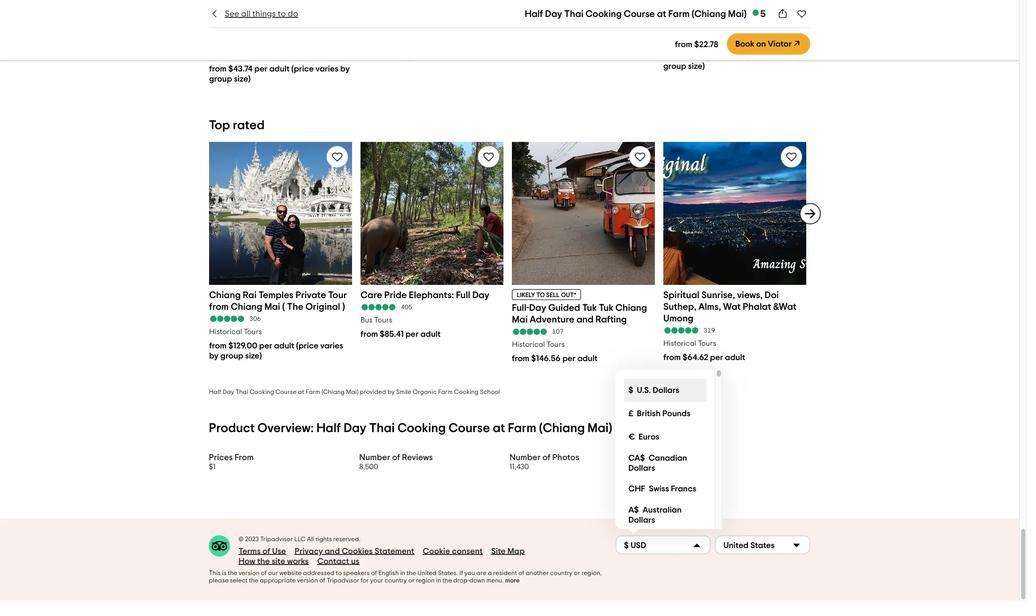 Task type: vqa. For each thing, say whether or not it's contained in the screenshot.
Mon May 27 2024 cell
no



Task type: describe. For each thing, give the bounding box(es) containing it.
duration 360 minutes
[[660, 453, 701, 471]]

drop-
[[453, 577, 469, 583]]

1 vertical spatial or
[[408, 577, 415, 583]]

per adult (price varies by group size) for $18.51
[[663, 52, 802, 70]]

dollars for $  u.s. dollars
[[653, 386, 679, 394]]

adult down 5.0 of 5 bubbles. 306 reviews element
[[274, 341, 294, 349]]

resident
[[493, 570, 517, 576]]

adventure
[[530, 314, 574, 324]]

per adult (price varies by group size) for $129.00
[[209, 341, 343, 359]]

1 vertical spatial united
[[418, 570, 437, 576]]

size) for $18.51
[[688, 62, 705, 70]]

likely to sell out* full-day guided tuk tuk chiang mai adventure and rafting
[[512, 292, 647, 324]]

4.5 of 5 bubbles. 99 reviews element
[[663, 25, 806, 33]]

tripadvisor inside the . if you are a resident of another country or region, please select the appropriate version of tripadvisor for your country or region in the drop-down menu.
[[327, 577, 359, 583]]

previous image
[[203, 207, 215, 220]]

phalat
[[743, 301, 771, 311]]

prices from $1
[[209, 453, 254, 471]]

from $64.62 per adult
[[663, 353, 745, 361]]

thai for half day thai cooking course at farm (chiang mai)
[[564, 9, 584, 19]]

website
[[279, 570, 302, 576]]

size) for $43.74
[[234, 75, 250, 83]]

book on viator link
[[727, 33, 810, 55]]

half day thai cooking course at farm (chiang mai)
[[525, 9, 747, 19]]

seller!
[[229, 2, 256, 11]]

farm up 11,430 at the bottom of page
[[508, 422, 536, 434]]

list box containing $  u.s. dollars
[[616, 370, 723, 529]]

version inside the . if you are a resident of another country or region, please select the appropriate version of tripadvisor for your country or region in the drop-down menu.
[[297, 577, 318, 583]]

day inside likely to sell out* full-day guided tuk tuk chiang mai adventure and rafting
[[529, 303, 546, 312]]

region
[[416, 577, 435, 583]]

us
[[351, 557, 359, 565]]

of up more
[[518, 570, 524, 576]]

product
[[209, 422, 255, 434]]

temples
[[258, 290, 293, 299]]

from $146.56 per adult
[[512, 354, 597, 362]]

top
[[209, 119, 230, 132]]

overview:
[[257, 422, 314, 434]]

historical tours for $18.51
[[663, 38, 716, 46]]

number for number of photos
[[510, 453, 541, 462]]

from for from $65.48 per adult
[[360, 52, 378, 60]]

doi inside "spiritual sunrise, views, doi suthep, alms, wat phalat &wat umong"
[[765, 290, 779, 299]]

provided
[[360, 389, 386, 395]]

from $85.41 per adult
[[360, 329, 440, 338]]

2 vertical spatial mai)
[[588, 422, 612, 434]]

per right the $43.74
[[254, 64, 267, 73]]

suthep,
[[663, 301, 696, 311]]

consent
[[452, 547, 483, 555]]

5.0 of 5 bubbles. 319 reviews element
[[663, 326, 806, 334]]

pride
[[384, 290, 407, 299]]

1 vertical spatial country
[[385, 577, 407, 583]]

2 vertical spatial half
[[317, 422, 341, 434]]

mai inside best seller! doi inthanon national park, waterfall & royal project - chiang mai
[[280, 25, 296, 35]]

of inside the number of reviews 8,500
[[392, 453, 400, 462]]

is
[[222, 570, 226, 576]]

more
[[505, 577, 520, 583]]

$
[[624, 541, 629, 550]]

adult down 5.0 of 5 bubbles. 223 reviews element
[[422, 52, 443, 60]]

the right is
[[228, 570, 237, 576]]

1 tuk from the left
[[582, 303, 597, 312]]

cooking up reviews
[[398, 422, 446, 434]]

from for from $18.51
[[663, 52, 681, 60]]

223
[[401, 26, 412, 32]]

5
[[761, 9, 766, 19]]

cooking right 69
[[586, 9, 622, 19]]

1 horizontal spatial or
[[574, 570, 580, 576]]

adult down the 5.0 of 5 bubbles. 405 reviews element
[[420, 329, 440, 338]]

viator
[[768, 40, 792, 48]]

tour
[[328, 290, 347, 299]]

from $18.51
[[663, 52, 705, 60]]

dollars for a$  australian dollars
[[628, 515, 655, 524]]

on
[[756, 40, 766, 48]]

at for half day thai cooking course at farm (chiang mai) provided by smile organic farm cooking school
[[298, 389, 304, 395]]

varies for from $43.74
[[315, 64, 338, 73]]

mai) for half day thai cooking course at farm (chiang mai)
[[728, 9, 747, 19]]

course for half day thai cooking course at farm (chiang mai) provided by smile organic farm cooking school
[[276, 389, 297, 395]]

book
[[735, 40, 755, 48]]

down
[[469, 577, 485, 583]]

ca$  canadian
[[628, 453, 687, 462]]

see all things to do link
[[209, 8, 298, 20]]

$  u.s. dollars
[[628, 386, 679, 394]]

for
[[361, 577, 369, 583]]

more button
[[505, 577, 520, 584]]

reviews
[[402, 453, 433, 462]]

bus tours
[[360, 316, 392, 323]]

from for from $64.62 per adult
[[663, 353, 681, 361]]

1 horizontal spatial thai
[[369, 422, 395, 434]]

from for from $85.41 per adult
[[360, 329, 378, 338]]

of inside number of photos 11,430
[[543, 453, 551, 462]]

$85.41
[[380, 329, 404, 338]]

umong
[[663, 313, 693, 323]]

group for $129.00
[[220, 351, 243, 359]]

$64.62
[[682, 353, 708, 361]]

the left drop-
[[443, 577, 452, 583]]

organic
[[413, 389, 437, 395]]

of up your
[[371, 570, 377, 576]]

$43.74
[[228, 64, 252, 73]]

from $129.00
[[209, 341, 257, 349]]

day right full
[[472, 290, 489, 299]]

(price for from $43.74
[[291, 64, 314, 73]]

per adult (price varies by group size) for $43.74
[[209, 64, 350, 83]]

at for half day thai cooking course at farm (chiang mai)
[[657, 9, 666, 19]]

per right $64.62
[[710, 353, 723, 361]]

you
[[465, 570, 475, 576]]

from $22.78
[[675, 40, 719, 48]]

from for from $43.74
[[209, 64, 226, 73]]

$  u.s.
[[628, 386, 651, 394]]

group for $18.51
[[663, 62, 686, 70]]

guided
[[548, 303, 580, 312]]

cookie consent
[[423, 547, 483, 555]]

tours down 99
[[698, 38, 716, 46]]

royal
[[322, 13, 346, 23]]

number of reviews 8,500
[[359, 453, 433, 471]]

smile
[[396, 389, 412, 395]]

1 horizontal spatial at
[[493, 422, 505, 434]]

tours for care pride elephants: full day
[[374, 316, 392, 323]]

5.0 of 5 bubbles. 223 reviews element
[[360, 25, 503, 33]]

farm up the overview:
[[306, 389, 320, 395]]

how
[[239, 557, 255, 565]]

chiang rai temples private tour from chiang mai ( the original )
[[209, 290, 347, 311]]

tours for chiang rai temples private tour from chiang mai ( the original )
[[244, 328, 262, 335]]

site map how the site works
[[239, 547, 525, 565]]

farm right organic
[[438, 389, 453, 395]]

(chiang for half day thai cooking course at farm (chiang mai)
[[692, 9, 726, 19]]

do
[[288, 10, 298, 18]]

per right $146.56
[[562, 354, 575, 362]]

best seller! doi inthanon national park, waterfall & royal project - chiang mai
[[209, 2, 346, 35]]

size) for $129.00
[[245, 351, 262, 359]]

adult down 5.0 of 5 bubbles. 107 reviews element
[[577, 354, 597, 362]]

2 tuk from the left
[[599, 303, 613, 312]]

$65.48
[[380, 52, 406, 60]]

0 vertical spatial version
[[239, 570, 260, 576]]

group for $43.74
[[209, 75, 232, 83]]

privacy and cookies statement link
[[295, 546, 414, 556]]

0 horizontal spatial and
[[325, 547, 340, 555]]

£  british pounds
[[628, 409, 690, 418]]

historical up $146.56
[[512, 341, 545, 348]]

per right '$85.41'
[[405, 329, 418, 338]]

all
[[241, 10, 251, 18]]

united inside united states popup button
[[724, 541, 749, 550]]

see all things to do
[[225, 10, 298, 18]]

top rated
[[209, 119, 265, 132]]

varies for from $129.00
[[320, 341, 343, 349]]

cooking left school at the left bottom of the page
[[454, 389, 479, 395]]

per right $129.00 at the bottom left
[[259, 341, 272, 349]]

inthanon
[[275, 2, 313, 11]]

day down half day thai cooking course at farm (chiang mai) provided by smile organic farm cooking school
[[344, 422, 366, 434]]

statement
[[375, 547, 414, 555]]

$22.78
[[694, 40, 719, 48]]

things
[[252, 10, 276, 18]]

107
[[552, 328, 563, 335]]

from for from $146.56 per adult
[[512, 354, 529, 362]]

$1
[[209, 463, 216, 471]]

privacy and cookies statement
[[295, 547, 414, 555]]

2 save to a trip image from the left
[[634, 150, 646, 163]]

8,500
[[359, 463, 378, 471]]

mai) for half day thai cooking course at farm (chiang mai) provided by smile organic farm cooking school
[[346, 389, 358, 395]]



Task type: locate. For each thing, give the bounding box(es) containing it.
save to a trip image
[[797, 8, 807, 19], [331, 150, 343, 163]]

mai) left €  euros
[[588, 422, 612, 434]]

dollars down 'a$  australian'
[[628, 515, 655, 524]]

1 horizontal spatial save to a trip image
[[634, 150, 646, 163]]

rated
[[233, 119, 265, 132]]

0 vertical spatial at
[[657, 9, 666, 19]]

0 horizontal spatial states
[[438, 570, 457, 576]]

cooking up the overview:
[[250, 389, 274, 395]]

prices
[[209, 453, 233, 462]]

© 2023 tripadvisor llc all rights reserved.
[[239, 536, 360, 542]]

$ usd
[[624, 541, 646, 550]]

this
[[209, 570, 221, 576]]

2 vertical spatial varies
[[320, 341, 343, 349]]

$18.51
[[682, 52, 705, 60]]

map
[[508, 547, 525, 555]]

historical for $64.62
[[663, 339, 696, 347]]

(price down 5.0 of 5 bubbles. 306 reviews element
[[296, 341, 318, 349]]

0 horizontal spatial (chiang
[[322, 389, 345, 395]]

bus
[[360, 316, 372, 323]]

0 horizontal spatial half
[[209, 389, 221, 395]]

1 horizontal spatial course
[[449, 422, 490, 434]]

duration
[[660, 453, 694, 462]]

chiang down park,
[[247, 25, 278, 35]]

your
[[370, 577, 383, 583]]

mai down full- on the bottom of the page
[[512, 314, 528, 324]]

11,430
[[510, 463, 529, 471]]

0 horizontal spatial to
[[278, 10, 286, 18]]

1 vertical spatial size)
[[234, 75, 250, 83]]

sunrise,
[[701, 290, 735, 299]]

0 vertical spatial states
[[751, 541, 775, 550]]

number up 8,500
[[359, 453, 390, 462]]

0 horizontal spatial thai
[[235, 389, 248, 395]]

1 horizontal spatial half
[[317, 422, 341, 434]]

from for from $129.00
[[209, 341, 226, 349]]

1 horizontal spatial (chiang
[[539, 422, 585, 434]]

1 horizontal spatial and
[[576, 314, 593, 324]]

minutes
[[675, 463, 701, 471]]

405
[[401, 304, 412, 310]]

historical tours
[[663, 38, 716, 46], [209, 328, 262, 335], [663, 339, 716, 347], [512, 341, 565, 348]]

group down from $18.51
[[663, 62, 686, 70]]

care
[[360, 290, 382, 299]]

thai up product
[[235, 389, 248, 395]]

tripadvisor down the this is the version of our website addressed to speakers of english in the united states at left
[[327, 577, 359, 583]]

360
[[660, 463, 673, 471]]

0 vertical spatial varies
[[768, 52, 791, 60]]

5.0 of 5 bubbles. 405 reviews element
[[360, 303, 503, 310]]

0 vertical spatial country
[[550, 570, 573, 576]]

0 horizontal spatial number
[[359, 453, 390, 462]]

2 horizontal spatial save to a trip image
[[785, 150, 798, 163]]

1 vertical spatial states
[[438, 570, 457, 576]]

historical up from $18.51
[[663, 38, 696, 46]]

historical tours up $146.56
[[512, 341, 565, 348]]

thai right 69
[[564, 9, 584, 19]]

adult down book in the right top of the page
[[722, 52, 742, 60]]

please
[[209, 577, 229, 583]]

$ usd button
[[616, 535, 711, 554]]

1 horizontal spatial mai
[[280, 25, 296, 35]]

0 vertical spatial size)
[[688, 62, 705, 70]]

1 number from the left
[[359, 453, 390, 462]]

€  euros
[[628, 433, 659, 441]]

by for from $129.00
[[209, 351, 218, 359]]

spiritual sunrise, views, doi suthep, alms, wat phalat &wat umong
[[663, 290, 796, 323]]

0 vertical spatial doi
[[258, 2, 272, 11]]

1 vertical spatial half
[[209, 389, 221, 395]]

from $65.48 per adult
[[360, 52, 443, 60]]

0 horizontal spatial at
[[298, 389, 304, 395]]

see
[[225, 10, 239, 18]]

version down addressed
[[297, 577, 318, 583]]

1 vertical spatial dollars
[[628, 464, 655, 472]]

dollars up £  british pounds
[[653, 386, 679, 394]]

half for half day thai cooking course at farm (chiang mai) provided by smile organic farm cooking school
[[209, 389, 221, 395]]

1 horizontal spatial in
[[436, 577, 441, 583]]

united states
[[724, 541, 775, 550]]

2 horizontal spatial thai
[[564, 9, 584, 19]]

dollars inside a$  australian dollars
[[628, 515, 655, 524]]

chiang
[[247, 25, 278, 35], [209, 290, 240, 299], [231, 301, 262, 311], [615, 303, 647, 312]]

0 vertical spatial group
[[663, 62, 686, 70]]

thai up the number of reviews 8,500
[[369, 422, 395, 434]]

1 horizontal spatial save to a trip image
[[797, 8, 807, 19]]

1 vertical spatial course
[[276, 389, 297, 395]]

contact
[[317, 557, 349, 565]]

1 vertical spatial thai
[[235, 389, 248, 395]]

1 vertical spatial save to a trip image
[[331, 150, 343, 163]]

historical up $64.62
[[663, 339, 696, 347]]

0 horizontal spatial course
[[276, 389, 297, 395]]

0 vertical spatial in
[[400, 570, 405, 576]]

)
[[342, 301, 345, 311]]

from left the $43.74
[[209, 64, 226, 73]]

half up "wildlife watching"
[[525, 9, 543, 19]]

tripadvisor up use
[[260, 536, 293, 542]]

number inside the number of reviews 8,500
[[359, 453, 390, 462]]

(chiang up 99
[[692, 9, 726, 19]]

1 horizontal spatial country
[[550, 570, 573, 576]]

rai
[[243, 290, 256, 299]]

alms,
[[698, 301, 721, 311]]

or left region at the bottom
[[408, 577, 415, 583]]

states inside popup button
[[751, 541, 775, 550]]

0 horizontal spatial united
[[418, 570, 437, 576]]

group down from $43.74
[[209, 75, 232, 83]]

0 horizontal spatial save to a trip image
[[331, 150, 343, 163]]

thai for half day thai cooking course at farm (chiang mai) provided by smile organic farm cooking school
[[235, 389, 248, 395]]

1 horizontal spatial doi
[[765, 290, 779, 299]]

this is the version of our website addressed to speakers of english in the united states
[[209, 570, 457, 576]]

historical
[[663, 38, 696, 46], [209, 328, 242, 335], [663, 339, 696, 347], [512, 341, 545, 348]]

group down from $129.00
[[220, 351, 243, 359]]

project
[[209, 25, 240, 35]]

save to a trip image
[[482, 150, 495, 163], [634, 150, 646, 163], [785, 150, 798, 163]]

1 vertical spatial at
[[298, 389, 304, 395]]

site
[[491, 547, 506, 555]]

historical for $18.51
[[663, 38, 696, 46]]

0 vertical spatial thai
[[564, 9, 584, 19]]

adult right the $43.74
[[269, 64, 289, 73]]

2 vertical spatial group
[[220, 351, 243, 359]]

historical tours up $18.51
[[663, 38, 716, 46]]

. if you are a resident of another country or region, please select the appropriate version of tripadvisor for your country or region in the drop-down menu.
[[209, 570, 602, 583]]

mai inside chiang rai temples private tour from chiang mai ( the original )
[[264, 301, 280, 311]]

tours down 107 at the bottom of page
[[546, 341, 565, 348]]

size)
[[688, 62, 705, 70], [234, 75, 250, 83], [245, 351, 262, 359]]

0 horizontal spatial mai)
[[346, 389, 358, 395]]

0 horizontal spatial tripadvisor
[[260, 536, 293, 542]]

francs
[[671, 484, 696, 493]]

2 vertical spatial mai
[[512, 314, 528, 324]]

0 horizontal spatial doi
[[258, 2, 272, 11]]

number
[[359, 453, 390, 462], [510, 453, 541, 462]]

all
[[307, 536, 314, 542]]

original
[[305, 301, 340, 311]]

save to a trip image for spiritual sunrise, views, doi suthep, alms, wat phalat &wat umong
[[785, 150, 798, 163]]

the up region at the bottom
[[407, 570, 416, 576]]

doi inside best seller! doi inthanon national park, waterfall & royal project - chiang mai
[[258, 2, 272, 11]]

historical up from $129.00
[[209, 328, 242, 335]]

chiang left rai at the left top of the page
[[209, 290, 240, 299]]

0 vertical spatial mai
[[280, 25, 296, 35]]

from left $146.56
[[512, 354, 529, 362]]

0 horizontal spatial save to a trip image
[[482, 150, 495, 163]]

$129.00
[[228, 341, 257, 349]]

country right another
[[550, 570, 573, 576]]

3 save to a trip image from the left
[[785, 150, 798, 163]]

from up from $18.51
[[675, 40, 693, 48]]

of left photos
[[543, 453, 551, 462]]

chiang down rai at the left top of the page
[[231, 301, 262, 311]]

doi up &wat
[[765, 290, 779, 299]]

rights
[[316, 536, 332, 542]]

half up product
[[209, 389, 221, 395]]

2 horizontal spatial mai)
[[728, 9, 747, 19]]

1 horizontal spatial tripadvisor
[[327, 577, 359, 583]]

varies down original
[[320, 341, 343, 349]]

0 vertical spatial or
[[574, 570, 580, 576]]

-
[[242, 25, 245, 35]]

in right english
[[400, 570, 405, 576]]

dollars down ca$  canadian
[[628, 464, 655, 472]]

version down how
[[239, 570, 260, 576]]

size) down the $43.74
[[234, 75, 250, 83]]

0 vertical spatial half
[[525, 9, 543, 19]]

1 horizontal spatial states
[[751, 541, 775, 550]]

number for number of reviews
[[359, 453, 390, 462]]

1 vertical spatial (chiang
[[322, 389, 345, 395]]

2 vertical spatial (chiang
[[539, 422, 585, 434]]

or left region,
[[574, 570, 580, 576]]

out*
[[561, 292, 576, 298]]

2 vertical spatial at
[[493, 422, 505, 434]]

0 vertical spatial united
[[724, 541, 749, 550]]

park,
[[248, 13, 270, 23]]

mai) left provided
[[346, 389, 358, 395]]

1 vertical spatial varies
[[315, 64, 338, 73]]

national
[[209, 13, 246, 23]]

0 vertical spatial and
[[576, 314, 593, 324]]

the right select
[[249, 577, 258, 583]]

of up how the site works link
[[263, 547, 270, 555]]

2 vertical spatial dollars
[[628, 515, 655, 524]]

of left our
[[261, 570, 267, 576]]

varies down royal
[[315, 64, 338, 73]]

adult down 5.0 of 5 bubbles. 319 reviews element
[[725, 353, 745, 361]]

from $43.74
[[209, 64, 252, 73]]

(price down waterfall
[[291, 64, 314, 73]]

0 horizontal spatial country
[[385, 577, 407, 583]]

0 horizontal spatial or
[[408, 577, 415, 583]]

a$  australian
[[628, 505, 682, 514]]

0 horizontal spatial version
[[239, 570, 260, 576]]

5.0 of 5 bubbles. 69 reviews element
[[512, 14, 655, 21]]

terms of use link
[[239, 546, 286, 556]]

from for from $22.78
[[675, 40, 693, 48]]

if
[[460, 570, 463, 576]]

1 vertical spatial and
[[325, 547, 340, 555]]

tuk up 5.0 of 5 bubbles. 107 reviews element
[[582, 303, 597, 312]]

2 vertical spatial size)
[[245, 351, 262, 359]]

0 vertical spatial mai)
[[728, 9, 747, 19]]

farm up 'from $22.78'
[[668, 9, 690, 19]]

care pride elephants: full day
[[360, 290, 489, 299]]

0 vertical spatial tripadvisor
[[260, 536, 293, 542]]

chf  swiss
[[628, 484, 669, 493]]

1 vertical spatial (price
[[291, 64, 314, 73]]

1 horizontal spatial version
[[297, 577, 318, 583]]

&
[[314, 13, 320, 23]]

half day thai cooking course at farm (chiang mai) provided by smile organic farm cooking school
[[209, 389, 500, 395]]

5.0 of 5 bubbles. 107 reviews element
[[512, 328, 655, 335]]

2 horizontal spatial at
[[657, 9, 666, 19]]

2 vertical spatial (price
[[296, 341, 318, 349]]

likely
[[517, 292, 535, 298]]

from down bus
[[360, 329, 378, 338]]

1 save to a trip image from the left
[[482, 150, 495, 163]]

chiang inside best seller! doi inthanon national park, waterfall & royal project - chiang mai
[[247, 25, 278, 35]]

doi up park,
[[258, 2, 272, 11]]

from up from $129.00
[[209, 301, 229, 311]]

5.0 of 5 bubbles. 306 reviews element
[[209, 315, 352, 322]]

0 vertical spatial (chiang
[[692, 9, 726, 19]]

list box
[[616, 370, 723, 529]]

historical tours up $64.62
[[663, 339, 716, 347]]

how the site works link
[[239, 556, 309, 566]]

©
[[239, 536, 244, 542]]

2 number from the left
[[510, 453, 541, 462]]

the down terms of use link
[[257, 557, 270, 565]]

the inside 'site map how the site works'
[[257, 557, 270, 565]]

day down to
[[529, 303, 546, 312]]

(chiang for half day thai cooking course at farm (chiang mai) provided by smile organic farm cooking school
[[322, 389, 345, 395]]

(price
[[744, 52, 766, 60], [291, 64, 314, 73], [296, 341, 318, 349]]

per down $22.78
[[707, 52, 720, 60]]

dollars for ca$  canadian dollars
[[628, 464, 655, 472]]

historical tours for $64.62
[[663, 339, 716, 347]]

a
[[488, 570, 492, 576]]

(price for from $18.51
[[744, 52, 766, 60]]

1 horizontal spatial tuk
[[599, 303, 613, 312]]

0 vertical spatial dollars
[[653, 386, 679, 394]]

dollars inside 'ca$  canadian dollars'
[[628, 464, 655, 472]]

at up from $18.51
[[657, 9, 666, 19]]

to down contact us
[[336, 570, 342, 576]]

save to a trip image for care pride elephants: full day
[[482, 150, 495, 163]]

full
[[456, 290, 470, 299]]

1 horizontal spatial number
[[510, 453, 541, 462]]

1 vertical spatial to
[[336, 570, 342, 576]]

half for half day thai cooking course at farm (chiang mai)
[[525, 9, 543, 19]]

country down english
[[385, 577, 407, 583]]

dollars
[[653, 386, 679, 394], [628, 464, 655, 472], [628, 515, 655, 524]]

in inside the . if you are a resident of another country or region, please select the appropriate version of tripadvisor for your country or region in the drop-down menu.
[[436, 577, 441, 583]]

course for half day thai cooking course at farm (chiang mai)
[[624, 9, 655, 19]]

from left $65.48
[[360, 52, 378, 60]]

usd
[[631, 541, 646, 550]]

2 horizontal spatial course
[[624, 9, 655, 19]]

from left $129.00 at the bottom left
[[209, 341, 226, 349]]

version
[[239, 570, 260, 576], [297, 577, 318, 583]]

school
[[480, 389, 500, 395]]

0 horizontal spatial mai
[[264, 301, 280, 311]]

day up product
[[223, 389, 234, 395]]

per adult (price varies by group size)
[[663, 52, 802, 70], [209, 64, 350, 83], [209, 341, 343, 359]]

(price down on
[[744, 52, 766, 60]]

a$  australian dollars
[[628, 505, 682, 524]]

day up watching
[[545, 9, 562, 19]]

tours for spiritual sunrise, views, doi suthep, alms, wat phalat &wat umong
[[698, 339, 716, 347]]

tours down 306
[[244, 328, 262, 335]]

of down addressed
[[319, 577, 325, 583]]

varies for from $18.51
[[768, 52, 791, 60]]

number inside number of photos 11,430
[[510, 453, 541, 462]]

1 vertical spatial group
[[209, 75, 232, 83]]

.
[[457, 570, 458, 576]]

0 horizontal spatial tuk
[[582, 303, 597, 312]]

by for from $43.74
[[340, 64, 350, 73]]

cookie consent button
[[423, 546, 483, 556]]

1 vertical spatial tripadvisor
[[327, 577, 359, 583]]

0 horizontal spatial in
[[400, 570, 405, 576]]

from left $18.51
[[663, 52, 681, 60]]

(chiang left provided
[[322, 389, 345, 395]]

mai inside likely to sell out* full-day guided tuk tuk chiang mai adventure and rafting
[[512, 314, 528, 324]]

2 horizontal spatial half
[[525, 9, 543, 19]]

from inside chiang rai temples private tour from chiang mai ( the original )
[[209, 301, 229, 311]]

1 horizontal spatial mai)
[[588, 422, 612, 434]]

historical for $129.00
[[209, 328, 242, 335]]

varies
[[768, 52, 791, 60], [315, 64, 338, 73], [320, 341, 343, 349]]

watching
[[538, 27, 570, 34]]

0 vertical spatial (price
[[744, 52, 766, 60]]

306
[[249, 315, 261, 322]]

share image
[[778, 8, 788, 19]]

from left $64.62
[[663, 353, 681, 361]]

(price for from $129.00
[[296, 341, 318, 349]]

size) down $129.00 at the bottom left
[[245, 351, 262, 359]]

llc
[[294, 536, 306, 542]]

per right $65.48
[[407, 52, 421, 60]]

2 vertical spatial course
[[449, 422, 490, 434]]

and inside likely to sell out* full-day guided tuk tuk chiang mai adventure and rafting
[[576, 314, 593, 324]]

contact us
[[317, 557, 359, 565]]

1 vertical spatial doi
[[765, 290, 779, 299]]

0 vertical spatial to
[[278, 10, 286, 18]]

historical tours for $129.00
[[209, 328, 262, 335]]

half right the overview:
[[317, 422, 341, 434]]

cookie
[[423, 547, 450, 555]]

site
[[272, 557, 285, 565]]

chiang inside likely to sell out* full-day guided tuk tuk chiang mai adventure and rafting
[[615, 303, 647, 312]]

next image
[[804, 207, 817, 220]]

1 vertical spatial version
[[297, 577, 318, 583]]

to
[[536, 292, 545, 298]]

0 vertical spatial save to a trip image
[[797, 8, 807, 19]]

number up 11,430 at the bottom of page
[[510, 453, 541, 462]]

at down school at the left bottom of the page
[[493, 422, 505, 434]]

tours down 319
[[698, 339, 716, 347]]

by for from $18.51
[[793, 52, 802, 60]]

to left do
[[278, 10, 286, 18]]

adult
[[422, 52, 443, 60], [722, 52, 742, 60], [269, 64, 289, 73], [420, 329, 440, 338], [274, 341, 294, 349], [725, 353, 745, 361], [577, 354, 597, 362]]

319
[[703, 327, 715, 333]]

1 horizontal spatial united
[[724, 541, 749, 550]]

varies down "viator"
[[768, 52, 791, 60]]

chiang up rafting
[[615, 303, 647, 312]]

2 horizontal spatial mai
[[512, 314, 528, 324]]

reserved.
[[333, 536, 360, 542]]

tripadvisor
[[260, 536, 293, 542], [327, 577, 359, 583]]



